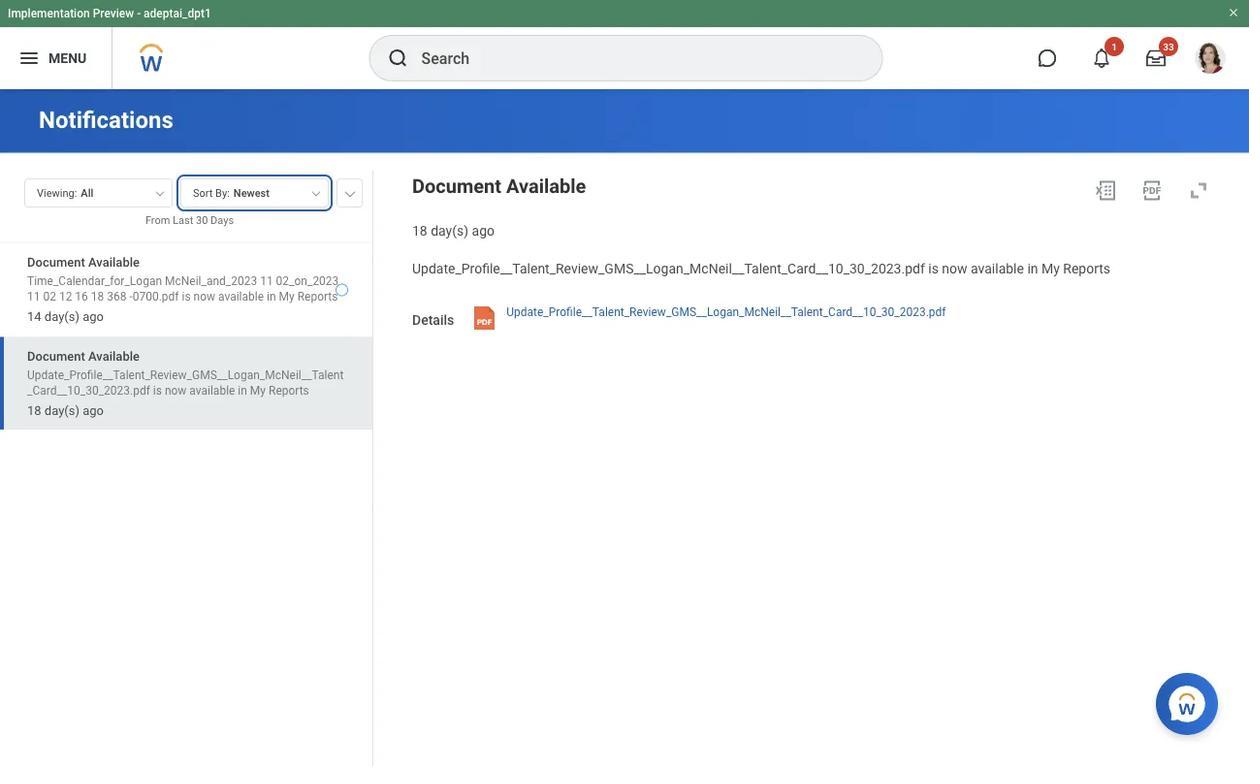 Task type: describe. For each thing, give the bounding box(es) containing it.
profile logan mcneil image
[[1195, 43, 1226, 78]]

all
[[81, 187, 93, 199]]

day(s) inside document available region
[[431, 223, 469, 239]]

reports inside document available time_calendar_for_logan mcneil_and_2023 11 02_on_2023 11 02 12 16 18 368 -0700.pdf is now available in my reports 14 day(s) ago
[[298, 290, 338, 304]]

day(s) inside document available time_calendar_for_logan mcneil_and_2023 11 02_on_2023 11 02 12 16 18 368 -0700.pdf is now available in my reports 14 day(s) ago
[[44, 309, 80, 324]]

details
[[412, 312, 454, 328]]

update_profile__talent_review_gms__logan_mcneil__talent_card__10_30_2023.pdf for update_profile__talent_review_gms__logan_mcneil__talent_card__10_30_2023.pdf is now available in my reports
[[412, 260, 925, 276]]

02
[[43, 290, 56, 304]]

from last 30 days
[[145, 214, 234, 227]]

viewing: all
[[37, 187, 93, 199]]

update_profile__talent_review_gms__logan_mcneil__talent_card__10_30_2023.pdf is now available in my reports
[[412, 260, 1111, 276]]

update_profile__talent_review_gms__logan_mcneil__talent_card__10_30_2023.pdf link
[[507, 301, 947, 335]]

in inside document available time_calendar_for_logan mcneil_and_2023 11 02_on_2023 11 02 12 16 18 368 -0700.pdf is now available in my reports 14 day(s) ago
[[267, 290, 276, 304]]

update_profile__talent_review_gms__logan_mcneil__talent_card__10_30_2023.pdf for update_profile__talent_review_gms__logan_mcneil__talent_card__10_30_2023.pdf
[[507, 306, 947, 319]]

tab panel inside notifications main content
[[0, 170, 373, 767]]

view printable version (pdf) image
[[1141, 179, 1164, 202]]

document for document available
[[412, 175, 502, 198]]

_card__10_30_2023.pdf
[[27, 384, 150, 397]]

available inside document available time_calendar_for_logan mcneil_and_2023 11 02_on_2023 11 02 12 16 18 368 -0700.pdf is now available in my reports 14 day(s) ago
[[218, 290, 264, 304]]

justify image
[[17, 47, 41, 70]]

inbox large image
[[1147, 49, 1166, 68]]

1 button
[[1081, 37, 1125, 80]]

menu button
[[0, 27, 112, 89]]

adeptai_dpt1
[[144, 7, 211, 20]]

0 vertical spatial available
[[971, 260, 1025, 276]]

is inside the document available update_profile__talent_review_gms__logan_mcneil__talent _card__10_30_2023.pdf is now available in my reports 18 day(s) ago
[[153, 384, 162, 397]]

368
[[107, 290, 127, 304]]

2 horizontal spatial my
[[1042, 260, 1060, 276]]

my inside the document available update_profile__talent_review_gms__logan_mcneil__talent _card__10_30_2023.pdf is now available in my reports 18 day(s) ago
[[250, 384, 266, 397]]

document available time_calendar_for_logan mcneil_and_2023 11 02_on_2023 11 02 12 16 18 368 -0700.pdf is now available in my reports 14 day(s) ago
[[27, 255, 339, 324]]

2 horizontal spatial now
[[943, 260, 968, 276]]

sort by: newest
[[193, 187, 270, 199]]

available for document available time_calendar_for_logan mcneil_and_2023 11 02_on_2023 11 02 12 16 18 368 -0700.pdf is now available in my reports 14 day(s) ago
[[88, 255, 140, 269]]

18 inside document available region
[[412, 223, 428, 239]]

12
[[59, 290, 72, 304]]

by:
[[216, 187, 230, 199]]

33 button
[[1135, 37, 1179, 80]]

days
[[211, 214, 234, 227]]

mcneil_and_2023
[[165, 274, 257, 288]]

- inside document available time_calendar_for_logan mcneil_and_2023 11 02_on_2023 11 02 12 16 18 368 -0700.pdf is now available in my reports 14 day(s) ago
[[129, 290, 133, 304]]

18 for -
[[91, 290, 104, 304]]

menu
[[49, 50, 87, 66]]

- inside menu banner
[[137, 7, 141, 20]]

inbox items list box
[[0, 242, 373, 767]]

0700.pdf
[[133, 290, 179, 304]]

0 horizontal spatial 11
[[27, 290, 40, 304]]

now inside document available time_calendar_for_logan mcneil_and_2023 11 02_on_2023 11 02 12 16 18 368 -0700.pdf is now available in my reports 14 day(s) ago
[[194, 290, 215, 304]]

ago inside the document available update_profile__talent_review_gms__logan_mcneil__talent _card__10_30_2023.pdf is now available in my reports 18 day(s) ago
[[83, 403, 104, 418]]

0 vertical spatial in
[[1028, 260, 1039, 276]]

available inside the document available update_profile__talent_review_gms__logan_mcneil__talent _card__10_30_2023.pdf is now available in my reports 18 day(s) ago
[[190, 384, 235, 397]]

export to excel image
[[1095, 179, 1118, 202]]

menu banner
[[0, 0, 1250, 89]]

reports inside the document available update_profile__talent_review_gms__logan_mcneil__talent _card__10_30_2023.pdf is now available in my reports 18 day(s) ago
[[269, 384, 309, 397]]

in inside the document available update_profile__talent_review_gms__logan_mcneil__talent _card__10_30_2023.pdf is now available in my reports 18 day(s) ago
[[238, 384, 247, 397]]

document available region
[[412, 171, 1219, 240]]

available for document available update_profile__talent_review_gms__logan_mcneil__talent _card__10_30_2023.pdf is now available in my reports 18 day(s) ago
[[88, 349, 140, 363]]

notifications large image
[[1093, 49, 1112, 68]]

Search Workday  search field
[[422, 37, 843, 80]]

my inside document available time_calendar_for_logan mcneil_and_2023 11 02_on_2023 11 02 12 16 18 368 -0700.pdf is now available in my reports 14 day(s) ago
[[279, 290, 295, 304]]

time_calendar_for_logan
[[27, 274, 162, 288]]

ago inside document available region
[[472, 223, 495, 239]]

30
[[196, 214, 208, 227]]

implementation preview -   adeptai_dpt1
[[8, 7, 211, 20]]



Task type: vqa. For each thing, say whether or not it's contained in the screenshot.
Team Member
no



Task type: locate. For each thing, give the bounding box(es) containing it.
preview
[[93, 7, 134, 20]]

document for document available update_profile__talent_review_gms__logan_mcneil__talent _card__10_30_2023.pdf is now available in my reports 18 day(s) ago
[[27, 349, 85, 363]]

0 horizontal spatial is
[[153, 384, 162, 397]]

1 vertical spatial reports
[[298, 290, 338, 304]]

18 inside the document available update_profile__talent_review_gms__logan_mcneil__talent _card__10_30_2023.pdf is now available in my reports 18 day(s) ago
[[27, 403, 41, 418]]

0 vertical spatial is
[[929, 260, 939, 276]]

11
[[260, 274, 273, 288], [27, 290, 40, 304]]

1 horizontal spatial 18
[[91, 290, 104, 304]]

0 vertical spatial 11
[[260, 274, 273, 288]]

1 vertical spatial update_profile__talent_review_gms__logan_mcneil__talent_card__10_30_2023.pdf
[[507, 306, 947, 319]]

0 vertical spatial ago
[[472, 223, 495, 239]]

document down the 14
[[27, 349, 85, 363]]

14
[[27, 309, 41, 324]]

available inside the document available update_profile__talent_review_gms__logan_mcneil__talent _card__10_30_2023.pdf is now available in my reports 18 day(s) ago
[[88, 349, 140, 363]]

1 vertical spatial ago
[[83, 309, 104, 324]]

fullscreen image
[[1188, 179, 1211, 202]]

0 horizontal spatial in
[[238, 384, 247, 397]]

0 vertical spatial day(s)
[[431, 223, 469, 239]]

0 vertical spatial reports
[[1064, 260, 1111, 276]]

close environment banner image
[[1228, 7, 1240, 18]]

0 vertical spatial available
[[507, 175, 586, 198]]

document available
[[412, 175, 586, 198]]

2 vertical spatial document
[[27, 349, 85, 363]]

is
[[929, 260, 939, 276], [182, 290, 191, 304], [153, 384, 162, 397]]

available for document available
[[507, 175, 586, 198]]

update_profile__talent_review_gms__logan_mcneil__talent_card__10_30_2023.pdf up update_profile__talent_review_gms__logan_mcneil__talent_card__10_30_2023.pdf link
[[412, 260, 925, 276]]

available inside document available time_calendar_for_logan mcneil_and_2023 11 02_on_2023 11 02 12 16 18 368 -0700.pdf is now available in my reports 14 day(s) ago
[[88, 255, 140, 269]]

more image
[[344, 187, 356, 197]]

reports
[[1064, 260, 1111, 276], [298, 290, 338, 304], [269, 384, 309, 397]]

2 vertical spatial 18
[[27, 403, 41, 418]]

ago down _card__10_30_2023.pdf on the bottom
[[83, 403, 104, 418]]

available
[[971, 260, 1025, 276], [218, 290, 264, 304], [190, 384, 235, 397]]

0 horizontal spatial now
[[165, 384, 187, 397]]

from
[[145, 214, 170, 227]]

document up the 18 day(s) ago
[[412, 175, 502, 198]]

0 vertical spatial now
[[943, 260, 968, 276]]

1 horizontal spatial -
[[137, 7, 141, 20]]

1 vertical spatial 11
[[27, 290, 40, 304]]

2 vertical spatial is
[[153, 384, 162, 397]]

0 vertical spatial document
[[412, 175, 502, 198]]

1 vertical spatial document
[[27, 255, 85, 269]]

1 vertical spatial -
[[129, 290, 133, 304]]

tab panel
[[0, 170, 373, 767]]

11 left 02
[[27, 290, 40, 304]]

18
[[412, 223, 428, 239], [91, 290, 104, 304], [27, 403, 41, 418]]

update_profile__talent_review_gms__logan_mcneil__talent_card__10_30_2023.pdf down the update_profile__talent_review_gms__logan_mcneil__talent_card__10_30_2023.pdf is now available in my reports
[[507, 306, 947, 319]]

ago down 16
[[83, 309, 104, 324]]

1 vertical spatial in
[[267, 290, 276, 304]]

my
[[1042, 260, 1060, 276], [279, 290, 295, 304], [250, 384, 266, 397]]

18 down time_calendar_for_logan
[[91, 290, 104, 304]]

1 vertical spatial available
[[218, 290, 264, 304]]

ago inside document available time_calendar_for_logan mcneil_and_2023 11 02_on_2023 11 02 12 16 18 368 -0700.pdf is now available in my reports 14 day(s) ago
[[83, 309, 104, 324]]

mark read image
[[336, 284, 348, 296]]

1 vertical spatial day(s)
[[44, 309, 80, 324]]

2 vertical spatial now
[[165, 384, 187, 397]]

2 horizontal spatial 18
[[412, 223, 428, 239]]

day(s) down _card__10_30_2023.pdf on the bottom
[[44, 403, 80, 418]]

0 vertical spatial -
[[137, 7, 141, 20]]

in
[[1028, 260, 1039, 276], [267, 290, 276, 304], [238, 384, 247, 397]]

tab panel containing document available
[[0, 170, 373, 767]]

notifications
[[39, 106, 173, 134]]

2 horizontal spatial in
[[1028, 260, 1039, 276]]

2 vertical spatial ago
[[83, 403, 104, 418]]

now inside the document available update_profile__talent_review_gms__logan_mcneil__talent _card__10_30_2023.pdf is now available in my reports 18 day(s) ago
[[165, 384, 187, 397]]

document inside document available time_calendar_for_logan mcneil_and_2023 11 02_on_2023 11 02 12 16 18 368 -0700.pdf is now available in my reports 14 day(s) ago
[[27, 255, 85, 269]]

2 vertical spatial in
[[238, 384, 247, 397]]

- right 'preview'
[[137, 7, 141, 20]]

02_on_2023
[[276, 274, 339, 288]]

2 vertical spatial reports
[[269, 384, 309, 397]]

1 vertical spatial 18
[[91, 290, 104, 304]]

document inside document available region
[[412, 175, 502, 198]]

0 horizontal spatial -
[[129, 290, 133, 304]]

2 vertical spatial available
[[190, 384, 235, 397]]

last
[[173, 214, 193, 227]]

notifications main content
[[0, 89, 1250, 767]]

available inside document available region
[[507, 175, 586, 198]]

0 horizontal spatial 18
[[27, 403, 41, 418]]

1 vertical spatial now
[[194, 290, 215, 304]]

1 horizontal spatial is
[[182, 290, 191, 304]]

ago down the document available
[[472, 223, 495, 239]]

document inside the document available update_profile__talent_review_gms__logan_mcneil__talent _card__10_30_2023.pdf is now available in my reports 18 day(s) ago
[[27, 349, 85, 363]]

day(s) inside the document available update_profile__talent_review_gms__logan_mcneil__talent _card__10_30_2023.pdf is now available in my reports 18 day(s) ago
[[44, 403, 80, 418]]

ago
[[472, 223, 495, 239], [83, 309, 104, 324], [83, 403, 104, 418]]

update_profile__talent_review_gms__logan_mcneil__talent
[[27, 368, 344, 382]]

16
[[75, 290, 88, 304]]

18 down _card__10_30_2023.pdf on the bottom
[[27, 403, 41, 418]]

18 for ago
[[27, 403, 41, 418]]

1 horizontal spatial my
[[279, 290, 295, 304]]

- right 368
[[129, 290, 133, 304]]

document up 02
[[27, 255, 85, 269]]

0 vertical spatial my
[[1042, 260, 1060, 276]]

available
[[507, 175, 586, 198], [88, 255, 140, 269], [88, 349, 140, 363]]

1 vertical spatial my
[[279, 290, 295, 304]]

now
[[943, 260, 968, 276], [194, 290, 215, 304], [165, 384, 187, 397]]

day(s)
[[431, 223, 469, 239], [44, 309, 80, 324], [44, 403, 80, 418]]

document available update_profile__talent_review_gms__logan_mcneil__talent _card__10_30_2023.pdf is now available in my reports 18 day(s) ago
[[27, 349, 344, 418]]

newest
[[234, 187, 270, 199]]

search image
[[387, 47, 410, 70]]

2 vertical spatial day(s)
[[44, 403, 80, 418]]

day(s) down 12
[[44, 309, 80, 324]]

update_profile__talent_review_gms__logan_mcneil__talent_card__10_30_2023.pdf
[[412, 260, 925, 276], [507, 306, 947, 319]]

18 inside document available time_calendar_for_logan mcneil_and_2023 11 02_on_2023 11 02 12 16 18 368 -0700.pdf is now available in my reports 14 day(s) ago
[[91, 290, 104, 304]]

2 vertical spatial my
[[250, 384, 266, 397]]

1 vertical spatial available
[[88, 255, 140, 269]]

18 day(s) ago
[[412, 223, 495, 239]]

1 vertical spatial is
[[182, 290, 191, 304]]

33
[[1164, 41, 1175, 52]]

implementation
[[8, 7, 90, 20]]

document
[[412, 175, 502, 198], [27, 255, 85, 269], [27, 349, 85, 363]]

1
[[1112, 41, 1118, 52]]

1 horizontal spatial now
[[194, 290, 215, 304]]

1 horizontal spatial 11
[[260, 274, 273, 288]]

2 vertical spatial available
[[88, 349, 140, 363]]

is inside document available time_calendar_for_logan mcneil_and_2023 11 02_on_2023 11 02 12 16 18 368 -0700.pdf is now available in my reports 14 day(s) ago
[[182, 290, 191, 304]]

document for document available time_calendar_for_logan mcneil_and_2023 11 02_on_2023 11 02 12 16 18 368 -0700.pdf is now available in my reports 14 day(s) ago
[[27, 255, 85, 269]]

viewing:
[[37, 187, 77, 199]]

0 vertical spatial 18
[[412, 223, 428, 239]]

0 vertical spatial update_profile__talent_review_gms__logan_mcneil__talent_card__10_30_2023.pdf
[[412, 260, 925, 276]]

1 horizontal spatial in
[[267, 290, 276, 304]]

sort
[[193, 187, 213, 199]]

11 left 02_on_2023
[[260, 274, 273, 288]]

2 horizontal spatial is
[[929, 260, 939, 276]]

-
[[137, 7, 141, 20], [129, 290, 133, 304]]

day(s) down the document available
[[431, 223, 469, 239]]

0 horizontal spatial my
[[250, 384, 266, 397]]

18 up the details on the top left of the page
[[412, 223, 428, 239]]



